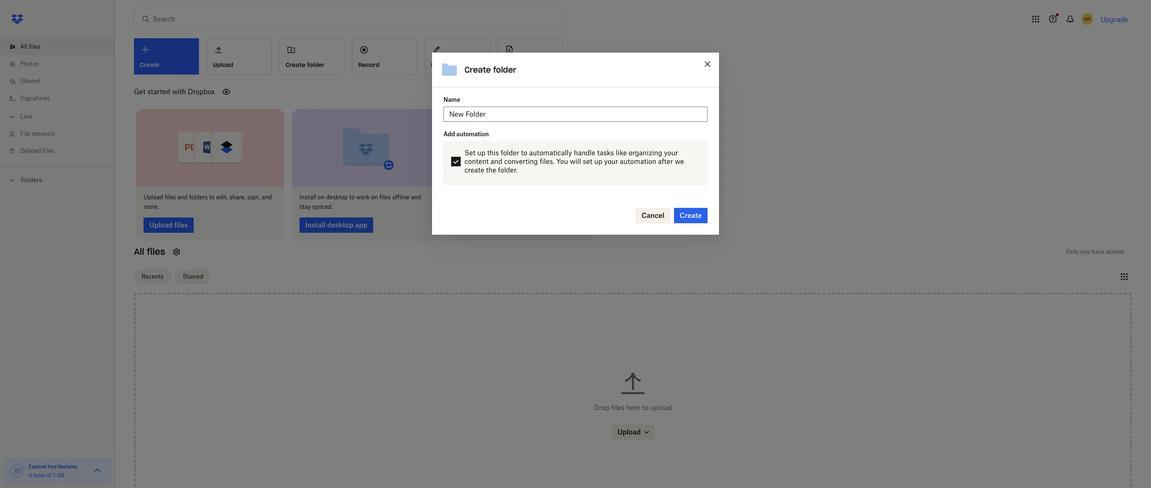 Task type: describe. For each thing, give the bounding box(es) containing it.
quota usage element
[[10, 464, 25, 479]]

add
[[444, 131, 455, 138]]

upgrade link
[[1101, 15, 1128, 23]]

automatically
[[529, 149, 572, 157]]

folder inside set up this folder to automatically handle tasks like organizing your content and converting files. you will set up your automation after we create the folder.
[[501, 149, 519, 157]]

free
[[48, 464, 57, 470]]

gb
[[57, 473, 64, 478]]

the
[[486, 166, 496, 174]]

create folder inside button
[[286, 61, 324, 68]]

sign,
[[247, 194, 260, 201]]

create folder button
[[279, 38, 344, 75]]

deleted
[[20, 147, 41, 155]]

to inside the install on desktop to work on files offline and stay synced.
[[349, 194, 355, 201]]

0
[[29, 473, 32, 478]]

and inside set up this folder to automatically handle tasks like organizing your content and converting files. you will set up your automation after we create the folder.
[[491, 157, 502, 166]]

content
[[465, 157, 489, 166]]

like
[[616, 149, 627, 157]]

upload
[[144, 194, 163, 201]]

files up recents
[[147, 246, 165, 257]]

work
[[356, 194, 370, 201]]

upgrade
[[1101, 15, 1128, 23]]

all files list item
[[0, 38, 115, 55]]

get for get signatures
[[504, 61, 514, 68]]

1 horizontal spatial create
[[465, 65, 491, 75]]

automation inside set up this folder to automatically handle tasks like organizing your content and converting files. you will set up your automation after we create the folder.
[[620, 157, 656, 166]]

explore
[[29, 464, 46, 470]]

upload files and folders to edit, share, sign, and more.
[[144, 194, 272, 210]]

edit
[[431, 61, 442, 68]]

dropbox image
[[8, 10, 27, 29]]

create folder dialog
[[432, 53, 719, 235]]

cancel button
[[636, 208, 670, 223]]

0 horizontal spatial automation
[[456, 131, 489, 138]]

files.
[[540, 157, 555, 166]]

create
[[465, 166, 484, 174]]

desktop
[[326, 194, 348, 201]]

and right 'sign,'
[[262, 194, 272, 201]]

only you have access
[[1066, 248, 1124, 255]]

starred
[[183, 273, 203, 280]]

synced.
[[312, 203, 333, 210]]

here
[[626, 404, 640, 412]]

signatures
[[20, 95, 50, 102]]

more.
[[144, 203, 159, 210]]

set
[[583, 157, 592, 166]]

shared
[[20, 78, 40, 85]]

2 horizontal spatial create
[[680, 212, 702, 220]]

access
[[1106, 248, 1124, 255]]

0 vertical spatial up
[[477, 149, 485, 157]]

will
[[570, 157, 581, 166]]

bytes
[[33, 473, 45, 478]]

name
[[444, 96, 460, 103]]

features
[[58, 464, 77, 470]]

1 on from the left
[[318, 194, 325, 201]]

files inside 'link'
[[43, 147, 54, 155]]

cancel
[[642, 212, 664, 220]]

we
[[675, 157, 684, 166]]

signatures
[[516, 61, 547, 68]]

requests
[[32, 130, 55, 137]]

organizing
[[629, 149, 662, 157]]

converting
[[504, 157, 538, 166]]

recents button
[[134, 269, 171, 285]]

add automation
[[444, 131, 489, 138]]

upload
[[650, 404, 672, 412]]

1 vertical spatial up
[[594, 157, 602, 166]]

folders button
[[0, 173, 115, 187]]

files inside "upload files and folders to edit, share, sign, and more."
[[165, 194, 176, 201]]

set
[[465, 149, 475, 157]]

to right here
[[642, 404, 648, 412]]



Task type: vqa. For each thing, say whether or not it's contained in the screenshot.
Create your signature so you're always ready to sign.'s SIGNATURE
no



Task type: locate. For each thing, give the bounding box(es) containing it.
to
[[521, 149, 527, 157], [209, 194, 215, 201], [349, 194, 355, 201], [642, 404, 648, 412]]

folder
[[307, 61, 324, 68], [493, 65, 516, 75], [501, 149, 519, 157]]

record
[[358, 61, 380, 68]]

to left the work
[[349, 194, 355, 201]]

automation down organizing
[[620, 157, 656, 166]]

create folder inside dialog
[[465, 65, 516, 75]]

0 horizontal spatial create
[[286, 61, 305, 68]]

up right set
[[594, 157, 602, 166]]

get for get started with dropbox
[[134, 88, 146, 96]]

all up photos
[[20, 43, 27, 50]]

all files up photos
[[20, 43, 40, 50]]

get
[[504, 61, 514, 68], [134, 88, 146, 96]]

your up after
[[664, 149, 678, 157]]

you
[[556, 157, 568, 166]]

get left started
[[134, 88, 146, 96]]

on right the work
[[371, 194, 378, 201]]

photos link
[[8, 55, 115, 73]]

shared link
[[8, 73, 115, 90]]

2 on from the left
[[371, 194, 378, 201]]

1 vertical spatial all files
[[134, 246, 165, 257]]

folders
[[189, 194, 208, 201]]

drop files here to upload
[[594, 404, 672, 412]]

list
[[0, 33, 115, 166]]

automation
[[456, 131, 489, 138], [620, 157, 656, 166]]

have
[[1092, 248, 1104, 255]]

all files
[[20, 43, 40, 50], [134, 246, 165, 257]]

get signatures button
[[498, 38, 563, 75]]

only
[[1066, 248, 1079, 255]]

list containing all files
[[0, 33, 115, 166]]

all files up recents
[[134, 246, 165, 257]]

create button
[[674, 208, 708, 223]]

folder inside create folder button
[[307, 61, 324, 68]]

on up the synced.
[[318, 194, 325, 201]]

create folder
[[286, 61, 324, 68], [465, 65, 516, 75]]

on
[[318, 194, 325, 201], [371, 194, 378, 201]]

get signatures
[[504, 61, 547, 68]]

0 horizontal spatial your
[[604, 157, 618, 166]]

offline
[[392, 194, 410, 201]]

up up the content
[[477, 149, 485, 157]]

edit pdf
[[431, 61, 455, 68]]

signatures link
[[8, 90, 115, 107]]

create
[[286, 61, 305, 68], [465, 65, 491, 75], [680, 212, 702, 220]]

dropbox
[[188, 88, 215, 96]]

this
[[487, 149, 499, 157]]

your down tasks
[[604, 157, 618, 166]]

1 horizontal spatial automation
[[620, 157, 656, 166]]

0 vertical spatial get
[[504, 61, 514, 68]]

after
[[658, 157, 673, 166]]

1 horizontal spatial on
[[371, 194, 378, 201]]

pdf
[[444, 61, 455, 68]]

1 vertical spatial get
[[134, 88, 146, 96]]

all inside list item
[[20, 43, 27, 50]]

automation up set
[[456, 131, 489, 138]]

starred button
[[175, 269, 211, 285]]

explore free features 0 bytes of 2 gb
[[29, 464, 77, 478]]

and
[[491, 157, 502, 166], [177, 194, 188, 201], [262, 194, 272, 201], [411, 194, 421, 201]]

files right upload at top
[[165, 194, 176, 201]]

of
[[47, 473, 51, 478]]

record button
[[352, 38, 417, 75]]

and right offline
[[411, 194, 421, 201]]

your
[[664, 149, 678, 157], [604, 157, 618, 166]]

1 vertical spatial all
[[134, 246, 144, 257]]

recents
[[142, 273, 163, 280]]

1 horizontal spatial your
[[664, 149, 678, 157]]

1 horizontal spatial get
[[504, 61, 514, 68]]

get started with dropbox
[[134, 88, 215, 96]]

install
[[300, 194, 316, 201]]

drop
[[594, 404, 610, 412]]

started
[[147, 88, 170, 96]]

handle
[[574, 149, 595, 157]]

file
[[20, 130, 30, 137]]

0 horizontal spatial all files
[[20, 43, 40, 50]]

folders
[[21, 177, 42, 184]]

1 horizontal spatial up
[[594, 157, 602, 166]]

to inside set up this folder to automatically handle tasks like organizing your content and converting files. you will set up your automation after we create the folder.
[[521, 149, 527, 157]]

files left offline
[[380, 194, 391, 201]]

less image
[[8, 112, 17, 122]]

all
[[20, 43, 27, 50], [134, 246, 144, 257]]

1 horizontal spatial all files
[[134, 246, 165, 257]]

and down this
[[491, 157, 502, 166]]

0 vertical spatial automation
[[456, 131, 489, 138]]

install on desktop to work on files offline and stay synced.
[[300, 194, 421, 210]]

to left edit,
[[209, 194, 215, 201]]

files
[[29, 43, 40, 50], [43, 147, 54, 155], [165, 194, 176, 201], [380, 194, 391, 201], [147, 246, 165, 257], [611, 404, 625, 412]]

folder.
[[498, 166, 517, 174]]

files inside the install on desktop to work on files offline and stay synced.
[[380, 194, 391, 201]]

get left signatures
[[504, 61, 514, 68]]

edit,
[[216, 194, 228, 201]]

0 vertical spatial your
[[664, 149, 678, 157]]

edit pdf button
[[425, 38, 490, 75]]

0 horizontal spatial create folder
[[286, 61, 324, 68]]

1 horizontal spatial all
[[134, 246, 144, 257]]

files inside list item
[[29, 43, 40, 50]]

all up recents
[[134, 246, 144, 257]]

0 horizontal spatial get
[[134, 88, 146, 96]]

1 vertical spatial your
[[604, 157, 618, 166]]

get inside button
[[504, 61, 514, 68]]

0 vertical spatial all
[[20, 43, 27, 50]]

0 vertical spatial all files
[[20, 43, 40, 50]]

photos
[[20, 60, 39, 67]]

0 horizontal spatial up
[[477, 149, 485, 157]]

all files inside list item
[[20, 43, 40, 50]]

tasks
[[597, 149, 614, 157]]

with
[[172, 88, 186, 96]]

and left folders
[[177, 194, 188, 201]]

0 horizontal spatial all
[[20, 43, 27, 50]]

and inside the install on desktop to work on files offline and stay synced.
[[411, 194, 421, 201]]

deleted files
[[20, 147, 54, 155]]

0 horizontal spatial on
[[318, 194, 325, 201]]

you
[[1080, 248, 1090, 255]]

deleted files link
[[8, 143, 115, 160]]

set up this folder to automatically handle tasks like organizing your content and converting files. you will set up your automation after we create the folder.
[[465, 149, 684, 174]]

file requests
[[20, 130, 55, 137]]

1 horizontal spatial create folder
[[465, 65, 516, 75]]

share,
[[230, 194, 246, 201]]

less
[[20, 113, 33, 120]]

up
[[477, 149, 485, 157], [594, 157, 602, 166]]

files up photos
[[29, 43, 40, 50]]

1 vertical spatial automation
[[620, 157, 656, 166]]

2
[[53, 473, 55, 478]]

all files link
[[8, 38, 115, 55]]

files left here
[[611, 404, 625, 412]]

to up converting
[[521, 149, 527, 157]]

to inside "upload files and folders to edit, share, sign, and more."
[[209, 194, 215, 201]]

Name text field
[[449, 109, 702, 120]]

file requests link
[[8, 125, 115, 143]]

files right deleted in the left of the page
[[43, 147, 54, 155]]

stay
[[300, 203, 311, 210]]



